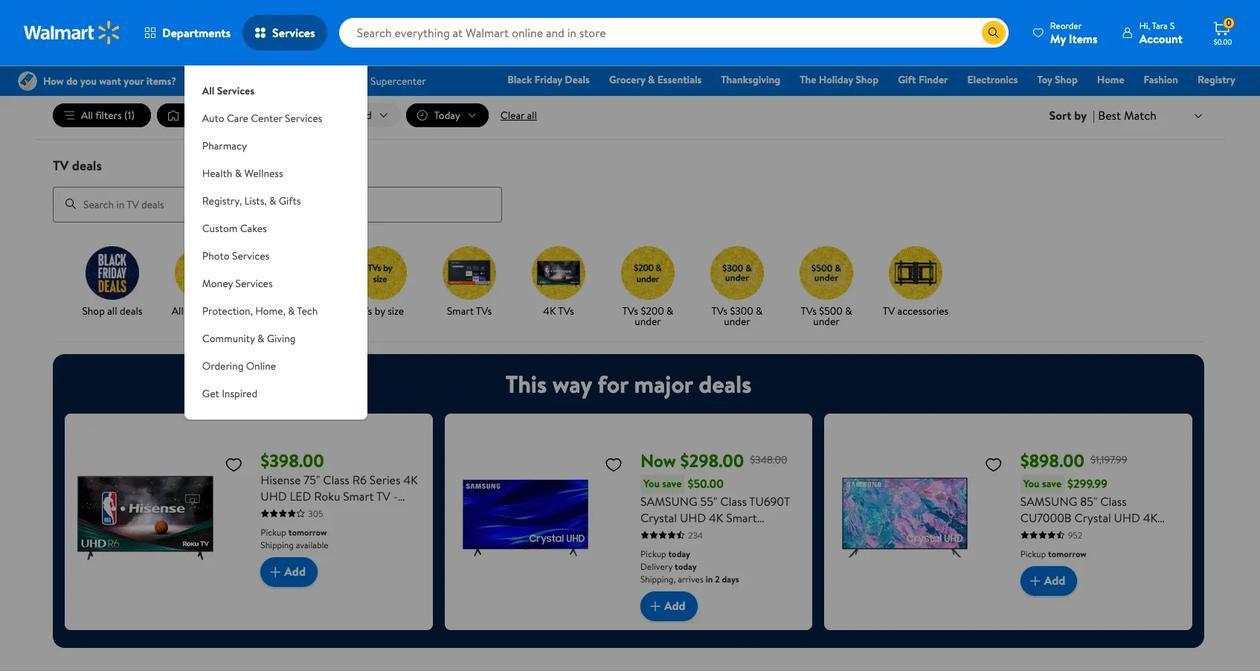 Task type: describe. For each thing, give the bounding box(es) containing it.
led
[[290, 488, 311, 504]]

(new) for you
[[641, 542, 672, 559]]

photo services button
[[184, 243, 368, 270]]

$50.00
[[688, 476, 724, 492]]

add to favorites list, samsung 85" class cu7000b crystal uhd 4k smart television un85cu7000bxza image
[[985, 455, 1003, 474]]

home,
[[256, 304, 286, 319]]

limited quantities. while supplies last. no rain checks. select items may not be available in-store.
[[446, 33, 815, 45]]

now $298.00 group
[[457, 425, 801, 621]]

services right center
[[285, 111, 322, 126]]

all tech deals
[[172, 303, 232, 318]]

inspired
[[222, 386, 258, 401]]

today left in
[[675, 560, 697, 573]]

crystal for now
[[641, 510, 677, 526]]

tomorrow for pickup tomorrow shipping available
[[289, 526, 327, 539]]

registry
[[1198, 72, 1236, 87]]

samsung for $898.00
[[1021, 493, 1078, 510]]

4k inside 'you save $299.99 samsung 85" class cu7000b crystal uhd 4k smart television un85cu7000bxza'
[[1144, 510, 1158, 526]]

ordering online
[[202, 359, 276, 374]]

Walmart Site-Wide search field
[[339, 18, 1009, 48]]

2
[[715, 573, 720, 585]]

walmart+ link
[[1185, 92, 1243, 109]]

walmart+
[[1192, 93, 1236, 108]]

under for $200
[[635, 314, 661, 329]]

all tech deals link
[[163, 246, 240, 319]]

tomorrow for pickup tomorrow
[[1049, 548, 1087, 560]]

all for all filters (1)
[[81, 108, 93, 123]]

tvs for tvs $300 & under
[[712, 303, 728, 318]]

- for $398.00
[[393, 488, 398, 504]]

smart for you save $299.99 samsung 85" class cu7000b crystal uhd 4k smart television un85cu7000bxza
[[1021, 526, 1052, 542]]

uhd for now $298.00
[[680, 510, 707, 526]]

deals inside search box
[[72, 156, 102, 175]]

& inside health & wellness dropdown button
[[235, 166, 242, 181]]

registry, lists, & gifts button
[[184, 188, 368, 215]]

services button
[[243, 15, 327, 51]]

finder
[[919, 72, 949, 87]]

pickup for shipping
[[261, 526, 286, 539]]

$898.00
[[1021, 448, 1085, 473]]

debit
[[1147, 93, 1173, 108]]

hisense
[[261, 472, 301, 488]]

tu690t
[[750, 493, 791, 510]]

0 horizontal spatial shop
[[82, 303, 105, 318]]

& inside grocery & essentials link
[[648, 72, 655, 87]]

holiday
[[819, 72, 854, 87]]

Search search field
[[339, 18, 1009, 48]]

all services
[[202, 83, 255, 98]]

4k inside you save $50.00 samsung 55" class tu690t crystal uhd 4k smart television - un55tu690tfxza (new)
[[709, 510, 724, 526]]

television for now
[[641, 526, 691, 542]]

pick up today link
[[252, 246, 330, 319]]

$200
[[641, 303, 664, 318]]

by for tvs
[[375, 303, 385, 318]]

get inspired button
[[184, 380, 368, 408]]

sort
[[1050, 107, 1072, 124]]

tvs $300 & under image
[[711, 246, 764, 300]]

r6
[[353, 472, 367, 488]]

in-store button
[[157, 103, 237, 127]]

$1,197.99
[[1091, 452, 1128, 467]]

$398.00 group
[[77, 425, 421, 618]]

under for $500
[[814, 314, 840, 329]]

smart tvs
[[447, 303, 492, 318]]

- for you
[[693, 526, 698, 542]]

pharmacy button
[[184, 132, 368, 160]]

tvs $200 & under
[[623, 303, 674, 329]]

& inside tvs $300 & under
[[756, 303, 763, 318]]

cu7000b
[[1021, 510, 1072, 526]]

while
[[519, 33, 540, 45]]

tvs $500 & under link
[[788, 246, 866, 329]]

up
[[282, 303, 293, 318]]

you save $50.00 samsung 55" class tu690t crystal uhd 4k smart television - un55tu690tfxza (new)
[[641, 476, 800, 559]]

class inside $398.00 hisense 75" class r6 series 4k uhd led roku smart tv - 75r6030k (new)
[[323, 472, 350, 488]]

tv for tv deals
[[53, 156, 69, 175]]

tv mounts image
[[889, 246, 943, 300]]

deals down shop all deals image
[[120, 303, 143, 318]]

limited
[[446, 33, 475, 45]]

store.
[[793, 33, 815, 45]]

delivery
[[641, 560, 673, 573]]

checks.
[[623, 33, 651, 45]]

4k down 4k tvs image
[[544, 303, 556, 318]]

deals right major
[[699, 367, 752, 400]]

one
[[1122, 93, 1145, 108]]

for
[[598, 367, 629, 400]]

you for $898.00
[[1024, 476, 1040, 491]]

fashion
[[1144, 72, 1179, 87]]

home link
[[1091, 71, 1132, 88]]

(1)
[[124, 108, 135, 123]]

toy shop
[[1038, 72, 1078, 87]]

tech
[[186, 303, 206, 318]]

store
[[198, 108, 221, 123]]

all filters (1) button
[[53, 103, 151, 127]]

tvs $200 & under image
[[621, 246, 675, 300]]

75"
[[304, 472, 320, 488]]

today down 234
[[669, 548, 691, 560]]

55"
[[701, 493, 718, 510]]

items
[[680, 33, 701, 45]]

tvs by size image
[[354, 246, 407, 300]]

tvs by size
[[356, 303, 404, 318]]

pick
[[261, 303, 280, 318]]

tv inside $398.00 hisense 75" class r6 series 4k uhd led roku smart tv - 75r6030k (new)
[[377, 488, 391, 504]]

thanksgiving
[[721, 72, 781, 87]]

my
[[1051, 30, 1067, 47]]

& inside the community & giving dropdown button
[[258, 331, 265, 346]]

save for now
[[663, 476, 682, 491]]

center
[[251, 111, 283, 126]]

this way for major deals
[[506, 367, 752, 400]]

care
[[227, 111, 249, 126]]

cakes
[[240, 221, 267, 236]]

in-
[[783, 33, 793, 45]]

un55tu690tfxza
[[701, 526, 800, 542]]

4k inside $398.00 hisense 75" class r6 series 4k uhd led roku smart tv - 75r6030k (new)
[[404, 472, 418, 488]]

smart for $398.00 hisense 75" class r6 series 4k uhd led roku smart tv - 75r6030k (new)
[[343, 488, 374, 504]]

friday
[[535, 72, 563, 87]]

2 tvs from the left
[[476, 303, 492, 318]]

not
[[721, 33, 734, 45]]

gift
[[898, 72, 917, 87]]

add to cart image
[[1027, 572, 1045, 590]]

$898.00 $1,197.99
[[1021, 448, 1128, 473]]

all for all tech deals
[[172, 303, 184, 318]]

shop all deals link
[[74, 246, 151, 319]]

add for $898.00
[[1045, 573, 1066, 589]]

get
[[202, 386, 219, 401]]

online
[[246, 359, 276, 374]]

pickup inside $898.00 group
[[1021, 548, 1047, 560]]

fashion link
[[1138, 71, 1186, 88]]

walmart image
[[24, 21, 121, 45]]

crystal for $898.00
[[1075, 510, 1112, 526]]

black
[[508, 72, 532, 87]]

series
[[370, 472, 401, 488]]

pickup for delivery
[[641, 548, 667, 560]]

shop all deals
[[82, 303, 143, 318]]

now
[[641, 448, 676, 473]]

add button inside $398.00 group
[[261, 557, 318, 587]]

tvs $300 & under link
[[699, 246, 776, 329]]

gifts
[[279, 194, 301, 208]]

search icon image
[[988, 27, 1000, 39]]

sort by |
[[1050, 107, 1096, 124]]

registry, lists, & gifts
[[202, 194, 301, 208]]

black friday deals link
[[501, 71, 597, 88]]

add to favorites list, hisense 75" class r6 series 4k uhd led roku smart tv - 75r6030k (new) image
[[225, 455, 243, 474]]

major
[[634, 367, 693, 400]]

305
[[308, 507, 323, 520]]



Task type: locate. For each thing, give the bounding box(es) containing it.
1 horizontal spatial samsung
[[1021, 493, 1078, 510]]

tvs left $200
[[623, 303, 639, 318]]

$348.00
[[750, 452, 788, 467]]

0 vertical spatial tv
[[53, 156, 69, 175]]

class inside you save $50.00 samsung 55" class tu690t crystal uhd 4k smart television - un55tu690tfxza (new)
[[721, 493, 747, 510]]

1 horizontal spatial by
[[1075, 107, 1087, 124]]

class right 55"
[[721, 493, 747, 510]]

add button for now $298.00
[[641, 591, 698, 621]]

tvs down the smart tvs image
[[476, 303, 492, 318]]

2 horizontal spatial pickup
[[1021, 548, 1047, 560]]

0 horizontal spatial available
[[296, 539, 329, 551]]

(new) for $398.00
[[318, 504, 350, 521]]

$298.00
[[681, 448, 744, 473]]

tvs inside tvs $500 & under
[[801, 303, 817, 318]]

4k tvs
[[544, 303, 574, 318]]

all inside all filters (1) button
[[81, 108, 93, 123]]

arrives
[[678, 573, 704, 585]]

protection, home, & tech
[[202, 304, 318, 319]]

add to cart image for the add "button" within the $398.00 group
[[267, 563, 285, 581]]

all inside button
[[527, 108, 537, 123]]

services up the care
[[217, 83, 255, 98]]

money services
[[202, 276, 273, 291]]

television inside you save $50.00 samsung 55" class tu690t crystal uhd 4k smart television - un55tu690tfxza (new)
[[641, 526, 691, 542]]

crystal inside 'you save $299.99 samsung 85" class cu7000b crystal uhd 4k smart television un85cu7000bxza'
[[1075, 510, 1112, 526]]

class for now
[[721, 493, 747, 510]]

& left giving
[[258, 331, 265, 346]]

pickup up shipping, at right bottom
[[641, 548, 667, 560]]

0 $0.00
[[1215, 17, 1233, 47]]

0 horizontal spatial uhd
[[261, 488, 287, 504]]

1 you from the left
[[644, 476, 660, 491]]

class right "85""
[[1101, 493, 1128, 510]]

pick up today image
[[264, 246, 318, 300]]

tomorrow down 305
[[289, 526, 327, 539]]

by for sort
[[1075, 107, 1087, 124]]

by inside tvs by size link
[[375, 303, 385, 318]]

4 tvs from the left
[[623, 303, 639, 318]]

3 under from the left
[[814, 314, 840, 329]]

by inside sort and filter section element
[[1075, 107, 1087, 124]]

class inside 'you save $299.99 samsung 85" class cu7000b crystal uhd 4k smart television un85cu7000bxza'
[[1101, 493, 1128, 510]]

2 under from the left
[[724, 314, 751, 329]]

tvs for tvs by size
[[356, 303, 372, 318]]

1 samsung from the left
[[641, 493, 698, 510]]

1 horizontal spatial pickup
[[641, 548, 667, 560]]

under down tvs $200 & under image
[[635, 314, 661, 329]]

samsung left "85""
[[1021, 493, 1078, 510]]

TV deals search field
[[35, 156, 1226, 222]]

add to cart image for the add "button" in the now $298.00 group
[[647, 597, 665, 615]]

tvs left '$300'
[[712, 303, 728, 318]]

1 crystal from the left
[[641, 510, 677, 526]]

all for all services
[[202, 83, 215, 98]]

you down now
[[644, 476, 660, 491]]

tomorrow inside $898.00 group
[[1049, 548, 1087, 560]]

0 horizontal spatial samsung
[[641, 493, 698, 510]]

services for all services
[[217, 83, 255, 98]]

auto care center services button
[[184, 105, 368, 132]]

departments button
[[132, 15, 243, 51]]

uhd up 234
[[680, 510, 707, 526]]

uhd left led
[[261, 488, 287, 504]]

1 vertical spatial tv
[[883, 303, 896, 318]]

2 vertical spatial tv
[[377, 488, 391, 504]]

add button inside now $298.00 group
[[641, 591, 698, 621]]

may
[[703, 33, 719, 45]]

1 horizontal spatial uhd
[[680, 510, 707, 526]]

items
[[1069, 30, 1098, 47]]

(new) up delivery
[[641, 542, 672, 559]]

& inside tvs $500 & under
[[846, 303, 853, 318]]

1 horizontal spatial all
[[172, 303, 184, 318]]

0 vertical spatial available
[[748, 33, 781, 45]]

1 horizontal spatial television
[[1054, 526, 1104, 542]]

samsung for now
[[641, 493, 698, 510]]

reorder my items
[[1051, 19, 1098, 47]]

1 horizontal spatial tomorrow
[[1049, 548, 1087, 560]]

1 vertical spatial all
[[107, 303, 117, 318]]

add button down shipping, at right bottom
[[641, 591, 698, 621]]

& right $200
[[667, 303, 674, 318]]

tv
[[53, 156, 69, 175], [883, 303, 896, 318], [377, 488, 391, 504]]

0 horizontal spatial add
[[285, 564, 306, 580]]

supplies
[[543, 33, 573, 45]]

- inside $398.00 hisense 75" class r6 series 4k uhd led roku smart tv - 75r6030k (new)
[[393, 488, 398, 504]]

all for clear
[[527, 108, 537, 123]]

community & giving
[[202, 331, 296, 346]]

electronics
[[968, 72, 1019, 87]]

2 save from the left
[[1043, 476, 1062, 491]]

filters
[[95, 108, 122, 123]]

services up 'all services' link at the top
[[272, 25, 315, 41]]

add for now $298.00
[[665, 598, 686, 614]]

tvs left size
[[356, 303, 372, 318]]

smart tvs link
[[431, 246, 508, 319]]

add down pickup tomorrow
[[1045, 573, 1066, 589]]

shop down shop all deals image
[[82, 303, 105, 318]]

add inside $398.00 group
[[285, 564, 306, 580]]

1 horizontal spatial under
[[724, 314, 751, 329]]

days
[[722, 573, 740, 585]]

1 horizontal spatial add to cart image
[[647, 597, 665, 615]]

pickup inside the pickup today delivery today shipping, arrives in 2 days
[[641, 548, 667, 560]]

0 horizontal spatial add button
[[261, 557, 318, 587]]

auto
[[202, 111, 224, 126]]

tvs inside tvs $200 & under
[[623, 303, 639, 318]]

952
[[1069, 529, 1083, 542]]

services for money services
[[236, 276, 273, 291]]

tvs $200 & under link
[[610, 246, 687, 329]]

you inside you save $50.00 samsung 55" class tu690t crystal uhd 4k smart television - un55tu690tfxza (new)
[[644, 476, 660, 491]]

tomorrow inside pickup tomorrow shipping available
[[289, 526, 327, 539]]

1 television from the left
[[641, 526, 691, 542]]

1 vertical spatial by
[[375, 303, 385, 318]]

add inside $898.00 group
[[1045, 573, 1066, 589]]

add button down pickup tomorrow
[[1021, 566, 1078, 596]]

1 horizontal spatial you
[[1024, 476, 1040, 491]]

tech
[[297, 304, 318, 319]]

0
[[1227, 17, 1232, 29]]

add button
[[261, 557, 318, 587], [1021, 566, 1078, 596], [641, 591, 698, 621]]

0 horizontal spatial -
[[393, 488, 398, 504]]

tv inside tv deals search box
[[53, 156, 69, 175]]

by left |
[[1075, 107, 1087, 124]]

(new)
[[318, 504, 350, 521], [641, 542, 672, 559]]

& left "tech"
[[288, 304, 295, 319]]

you for now $298.00
[[644, 476, 660, 491]]

television
[[641, 526, 691, 542], [1054, 526, 1104, 542]]

2 horizontal spatial tv
[[883, 303, 896, 318]]

all filters (1)
[[81, 108, 135, 123]]

1 vertical spatial all
[[81, 108, 93, 123]]

under inside tvs $200 & under
[[635, 314, 661, 329]]

tvs left $500 at the right top of page
[[801, 303, 817, 318]]

rain
[[606, 33, 621, 45]]

add button for $898.00
[[1021, 566, 1078, 596]]

shop right the toy
[[1055, 72, 1078, 87]]

smart tvs image
[[443, 246, 496, 300]]

2 you from the left
[[1024, 476, 1040, 491]]

smart right 55"
[[727, 510, 758, 526]]

0 vertical spatial add to cart image
[[267, 563, 285, 581]]

& inside the registry, lists, & gifts dropdown button
[[269, 194, 276, 208]]

0 horizontal spatial by
[[375, 303, 385, 318]]

& left the gifts
[[269, 194, 276, 208]]

smart inside $398.00 hisense 75" class r6 series 4k uhd led roku smart tv - 75r6030k (new)
[[343, 488, 374, 504]]

tv deals
[[53, 156, 102, 175]]

4k right "85""
[[1144, 510, 1158, 526]]

2 television from the left
[[1054, 526, 1104, 542]]

0 horizontal spatial add to cart image
[[267, 563, 285, 581]]

tvs down 4k tvs image
[[558, 303, 574, 318]]

save for $898.00
[[1043, 476, 1062, 491]]

0 horizontal spatial pickup
[[261, 526, 286, 539]]

pickup
[[261, 526, 286, 539], [641, 548, 667, 560], [1021, 548, 1047, 560]]

- right r6
[[393, 488, 398, 504]]

samsung inside you save $50.00 samsung 55" class tu690t crystal uhd 4k smart television - un55tu690tfxza (new)
[[641, 493, 698, 510]]

0 vertical spatial -
[[393, 488, 398, 504]]

$898.00 group
[[837, 425, 1181, 618]]

pickup inside pickup tomorrow shipping available
[[261, 526, 286, 539]]

1 horizontal spatial class
[[721, 493, 747, 510]]

black friday deals
[[508, 72, 590, 87]]

under down tvs $300 & under image
[[724, 314, 751, 329]]

1 horizontal spatial add
[[665, 598, 686, 614]]

4k tvs image
[[532, 246, 586, 300]]

wellness
[[244, 166, 283, 181]]

1 under from the left
[[635, 314, 661, 329]]

0 horizontal spatial tv
[[53, 156, 69, 175]]

all inside all tech deals link
[[172, 303, 184, 318]]

tvs by size link
[[342, 246, 419, 319]]

0 horizontal spatial you
[[644, 476, 660, 491]]

sort and filter section element
[[35, 92, 1226, 139]]

custom cakes
[[202, 221, 267, 236]]

deals right tech
[[209, 303, 232, 318]]

television for $898.00
[[1054, 526, 1104, 542]]

0 horizontal spatial under
[[635, 314, 661, 329]]

uhd
[[261, 488, 287, 504], [680, 510, 707, 526], [1115, 510, 1141, 526]]

all right the clear
[[527, 108, 537, 123]]

shop all deals image
[[86, 246, 139, 300]]

1 vertical spatial add to cart image
[[647, 597, 665, 615]]

way
[[553, 367, 592, 400]]

select
[[653, 33, 677, 45]]

custom cakes button
[[184, 215, 368, 243]]

add to cart image inside $398.00 group
[[267, 563, 285, 581]]

5 tvs from the left
[[712, 303, 728, 318]]

4k down $50.00
[[709, 510, 724, 526]]

2 crystal from the left
[[1075, 510, 1112, 526]]

uhd inside $398.00 hisense 75" class r6 series 4k uhd led roku smart tv - 75r6030k (new)
[[261, 488, 287, 504]]

& right the health
[[235, 166, 242, 181]]

& inside protection, home, & tech dropdown button
[[288, 304, 295, 319]]

under for $300
[[724, 314, 751, 329]]

smart up pickup tomorrow
[[1021, 526, 1052, 542]]

all up the store
[[202, 83, 215, 98]]

0 vertical spatial (new)
[[318, 504, 350, 521]]

2 horizontal spatial class
[[1101, 493, 1128, 510]]

grocery
[[609, 72, 646, 87]]

& right $500 at the right top of page
[[846, 303, 853, 318]]

1 horizontal spatial save
[[1043, 476, 1062, 491]]

add to cart image inside now $298.00 group
[[647, 597, 665, 615]]

1 horizontal spatial crystal
[[1075, 510, 1112, 526]]

tv for tv accessories
[[883, 303, 896, 318]]

(new) inside $398.00 hisense 75" class r6 series 4k uhd led roku smart tv - 75r6030k (new)
[[318, 504, 350, 521]]

deals up search image
[[72, 156, 102, 175]]

tv inside tv accessories link
[[883, 303, 896, 318]]

under down tvs $500 & under image
[[814, 314, 840, 329]]

0 vertical spatial all
[[527, 108, 537, 123]]

pickup up add to cart image
[[1021, 548, 1047, 560]]

0 horizontal spatial all
[[81, 108, 93, 123]]

all left tech
[[172, 303, 184, 318]]

gift finder link
[[892, 71, 955, 88]]

2 horizontal spatial add
[[1045, 573, 1066, 589]]

class for $898.00
[[1101, 493, 1128, 510]]

0 horizontal spatial television
[[641, 526, 691, 542]]

save
[[663, 476, 682, 491], [1043, 476, 1062, 491]]

save down now
[[663, 476, 682, 491]]

4k tvs link
[[520, 246, 598, 319]]

tomorrow down the 952
[[1049, 548, 1087, 560]]

shop right holiday
[[856, 72, 879, 87]]

save down $898.00
[[1043, 476, 1062, 491]]

services for photo services
[[232, 249, 270, 263]]

get inspired
[[202, 386, 258, 401]]

health & wellness button
[[184, 160, 368, 188]]

services up "protection, home, & tech"
[[236, 276, 273, 291]]

under inside tvs $500 & under
[[814, 314, 840, 329]]

(new) right led
[[318, 504, 350, 521]]

last.
[[575, 33, 590, 45]]

class left r6
[[323, 472, 350, 488]]

add to cart image
[[267, 563, 285, 581], [647, 597, 665, 615]]

0 horizontal spatial class
[[323, 472, 350, 488]]

television up pickup tomorrow
[[1054, 526, 1104, 542]]

0 horizontal spatial tomorrow
[[289, 526, 327, 539]]

1 horizontal spatial (new)
[[641, 542, 672, 559]]

Search in TV deals search field
[[53, 187, 502, 222]]

hi,
[[1140, 19, 1151, 32]]

the
[[800, 72, 817, 87]]

auto care center services
[[202, 111, 322, 126]]

- inside you save $50.00 samsung 55" class tu690t crystal uhd 4k smart television - un55tu690tfxza (new)
[[693, 526, 698, 542]]

thanksgiving link
[[715, 71, 788, 88]]

1 vertical spatial available
[[296, 539, 329, 551]]

add to cart image down shipping, at right bottom
[[647, 597, 665, 615]]

-
[[393, 488, 398, 504], [693, 526, 698, 542]]

add inside now $298.00 group
[[665, 598, 686, 614]]

uhd for $898.00
[[1115, 510, 1141, 526]]

tvs for tvs $500 & under
[[801, 303, 817, 318]]

3 tvs from the left
[[558, 303, 574, 318]]

0 vertical spatial all
[[202, 83, 215, 98]]

television inside 'you save $299.99 samsung 85" class cu7000b crystal uhd 4k smart television un85cu7000bxza'
[[1054, 526, 1104, 542]]

6 tvs from the left
[[801, 303, 817, 318]]

by left size
[[375, 303, 385, 318]]

$0.00
[[1215, 36, 1233, 47]]

tv left "accessories"
[[883, 303, 896, 318]]

tv right r6
[[377, 488, 391, 504]]

shipping
[[261, 539, 294, 551]]

1 horizontal spatial all
[[527, 108, 537, 123]]

by
[[1075, 107, 1087, 124], [375, 303, 385, 318]]

2 horizontal spatial all
[[202, 83, 215, 98]]

registry link
[[1192, 71, 1243, 88]]

today right up
[[296, 303, 321, 318]]

1 horizontal spatial available
[[748, 33, 781, 45]]

crystal
[[641, 510, 677, 526], [1075, 510, 1112, 526]]

tv up search image
[[53, 156, 69, 175]]

the holiday shop
[[800, 72, 879, 87]]

2 horizontal spatial under
[[814, 314, 840, 329]]

pickup tomorrow
[[1021, 548, 1087, 560]]

add button down shipping
[[261, 557, 318, 587]]

0 horizontal spatial crystal
[[641, 510, 677, 526]]

save inside 'you save $299.99 samsung 85" class cu7000b crystal uhd 4k smart television un85cu7000bxza'
[[1043, 476, 1062, 491]]

tomorrow
[[289, 526, 327, 539], [1049, 548, 1087, 560]]

tvs for tvs $200 & under
[[623, 303, 639, 318]]

you save $299.99 samsung 85" class cu7000b crystal uhd 4k smart television un85cu7000bxza
[[1021, 476, 1158, 559]]

samsung left 55"
[[641, 493, 698, 510]]

services inside 'popup button'
[[272, 25, 315, 41]]

crystal up delivery
[[641, 510, 677, 526]]

2 vertical spatial all
[[172, 303, 184, 318]]

tvs $300 & under
[[712, 303, 763, 329]]

0 horizontal spatial all
[[107, 303, 117, 318]]

pickup down 75r6030k
[[261, 526, 286, 539]]

you inside 'you save $299.99 samsung 85" class cu7000b crystal uhd 4k smart television un85cu7000bxza'
[[1024, 476, 1040, 491]]

save inside you save $50.00 samsung 55" class tu690t crystal uhd 4k smart television - un55tu690tfxza (new)
[[663, 476, 682, 491]]

available right be
[[748, 33, 781, 45]]

crystal up the 952
[[1075, 510, 1112, 526]]

under inside tvs $300 & under
[[724, 314, 751, 329]]

lists,
[[245, 194, 267, 208]]

crystal inside you save $50.00 samsung 55" class tu690t crystal uhd 4k smart television - un55tu690tfxza (new)
[[641, 510, 677, 526]]

$398.00
[[261, 448, 324, 473]]

grocery & essentials link
[[603, 71, 709, 88]]

samsung inside 'you save $299.99 samsung 85" class cu7000b crystal uhd 4k smart television un85cu7000bxza'
[[1021, 493, 1078, 510]]

0 horizontal spatial (new)
[[318, 504, 350, 521]]

& inside tvs $200 & under
[[667, 303, 674, 318]]

0 horizontal spatial save
[[663, 476, 682, 491]]

add to favorites list, samsung 55" class tu690t crystal uhd 4k smart television - un55tu690tfxza (new) image
[[605, 455, 623, 474]]

tv accessories
[[883, 303, 949, 318]]

2 samsung from the left
[[1021, 493, 1078, 510]]

pickup tomorrow shipping available
[[261, 526, 329, 551]]

tvs $500 & under image
[[800, 246, 854, 300]]

1 horizontal spatial add button
[[641, 591, 698, 621]]

television up delivery
[[641, 526, 691, 542]]

4k right series
[[404, 472, 418, 488]]

uhd inside 'you save $299.99 samsung 85" class cu7000b crystal uhd 4k smart television un85cu7000bxza'
[[1115, 510, 1141, 526]]

1 vertical spatial (new)
[[641, 542, 672, 559]]

0 vertical spatial tomorrow
[[289, 526, 327, 539]]

0 vertical spatial by
[[1075, 107, 1087, 124]]

&
[[648, 72, 655, 87], [235, 166, 242, 181], [269, 194, 276, 208], [667, 303, 674, 318], [756, 303, 763, 318], [846, 303, 853, 318], [288, 304, 295, 319], [258, 331, 265, 346]]

health & wellness
[[202, 166, 283, 181]]

2 horizontal spatial add button
[[1021, 566, 1078, 596]]

& right grocery
[[648, 72, 655, 87]]

all inside 'all services' link
[[202, 83, 215, 98]]

1 vertical spatial -
[[693, 526, 698, 542]]

clear
[[501, 108, 525, 123]]

add down the arrives on the bottom of the page
[[665, 598, 686, 614]]

uhd right "85""
[[1115, 510, 1141, 526]]

all tech deals image
[[175, 246, 228, 300]]

add button inside $898.00 group
[[1021, 566, 1078, 596]]

tvs inside tvs $300 & under
[[712, 303, 728, 318]]

smart down the smart tvs image
[[447, 303, 474, 318]]

add down shipping
[[285, 564, 306, 580]]

smart inside 'you save $299.99 samsung 85" class cu7000b crystal uhd 4k smart television un85cu7000bxza'
[[1021, 526, 1052, 542]]

$398.00 hisense 75" class r6 series 4k uhd led roku smart tv - 75r6030k (new)
[[261, 448, 418, 521]]

pickup today delivery today shipping, arrives in 2 days
[[641, 548, 740, 585]]

1 horizontal spatial tv
[[377, 488, 391, 504]]

all down shop all deals image
[[107, 303, 117, 318]]

1 horizontal spatial shop
[[856, 72, 879, 87]]

registry one debit
[[1122, 72, 1236, 108]]

1 save from the left
[[663, 476, 682, 491]]

2 horizontal spatial uhd
[[1115, 510, 1141, 526]]

add to cart image down shipping
[[267, 563, 285, 581]]

gift finder
[[898, 72, 949, 87]]

services down cakes
[[232, 249, 270, 263]]

electronics link
[[961, 71, 1025, 88]]

all left filters
[[81, 108, 93, 123]]

registry,
[[202, 194, 242, 208]]

reorder
[[1051, 19, 1082, 32]]

all for shop
[[107, 303, 117, 318]]

search image
[[65, 198, 77, 210]]

s
[[1171, 19, 1175, 32]]

2 horizontal spatial shop
[[1055, 72, 1078, 87]]

1 vertical spatial tomorrow
[[1049, 548, 1087, 560]]

in
[[706, 573, 713, 585]]

& right '$300'
[[756, 303, 763, 318]]

available down 305
[[296, 539, 329, 551]]

(new) inside you save $50.00 samsung 55" class tu690t crystal uhd 4k smart television - un55tu690tfxza (new)
[[641, 542, 672, 559]]

smart inside you save $50.00 samsung 55" class tu690t crystal uhd 4k smart television - un55tu690tfxza (new)
[[727, 510, 758, 526]]

tvs
[[356, 303, 372, 318], [476, 303, 492, 318], [558, 303, 574, 318], [623, 303, 639, 318], [712, 303, 728, 318], [801, 303, 817, 318]]

you down $898.00
[[1024, 476, 1040, 491]]

- up the pickup today delivery today shipping, arrives in 2 days
[[693, 526, 698, 542]]

protection,
[[202, 304, 253, 319]]

uhd inside you save $50.00 samsung 55" class tu690t crystal uhd 4k smart television - un55tu690tfxza (new)
[[680, 510, 707, 526]]

1 horizontal spatial -
[[693, 526, 698, 542]]

smart right roku
[[343, 488, 374, 504]]

1 tvs from the left
[[356, 303, 372, 318]]

smart for you save $50.00 samsung 55" class tu690t crystal uhd 4k smart television - un55tu690tfxza (new)
[[727, 510, 758, 526]]

available inside pickup tomorrow shipping available
[[296, 539, 329, 551]]



Task type: vqa. For each thing, say whether or not it's contained in the screenshot.
Ordering Online
yes



